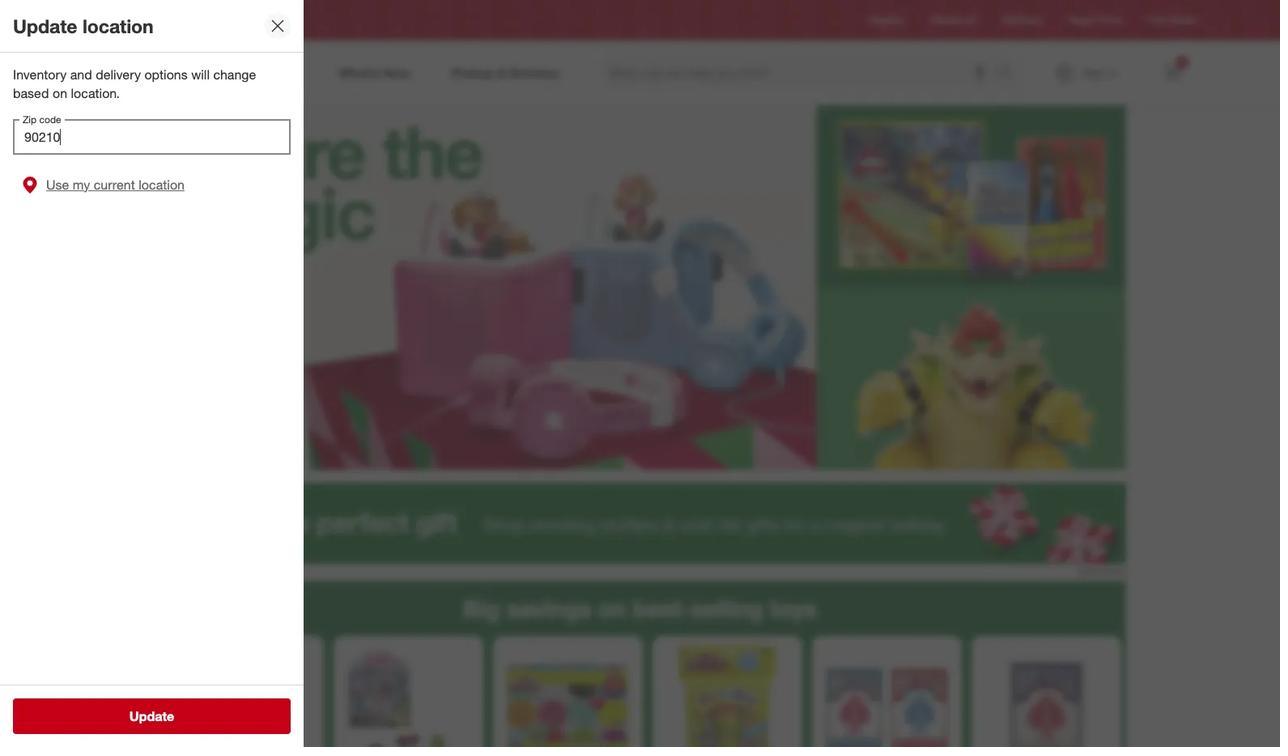 Task type: vqa. For each thing, say whether or not it's contained in the screenshot.
search
yes



Task type: describe. For each thing, give the bounding box(es) containing it.
update for update
[[130, 708, 174, 724]]

weekly
[[932, 14, 963, 26]]

target
[[1068, 14, 1095, 26]]

advertisement region
[[154, 483, 1127, 564]]

target circle
[[1068, 14, 1123, 26]]

find stores
[[1149, 14, 1198, 26]]

update location
[[13, 14, 154, 37]]

redcard
[[1004, 14, 1042, 26]]

based
[[13, 85, 49, 101]]

share the magic image
[[154, 105, 1127, 470]]

4
[[1180, 58, 1185, 67]]

0 vertical spatial location
[[83, 14, 154, 37]]

options
[[145, 66, 188, 83]]

on inside carousel region
[[599, 594, 627, 623]]

my
[[73, 176, 90, 193]]

current
[[94, 176, 135, 193]]

registry
[[870, 14, 906, 26]]

bicycle standard playing cards 2pk image
[[819, 643, 956, 747]]

search
[[991, 66, 1030, 82]]

bicycle standard playing cards image
[[978, 643, 1115, 747]]

use
[[46, 176, 69, 193]]

inventory and delivery options will change based on location.
[[13, 66, 256, 101]]

What can we help you find? suggestions appear below search field
[[599, 55, 1003, 91]]

disney doorables mini peek series 10 image
[[340, 643, 477, 747]]

play-doh party bag - 15pc image
[[659, 643, 796, 747]]

stores
[[1170, 14, 1198, 26]]

big savings on best-selling toys
[[463, 594, 818, 623]]

redcard link
[[1004, 13, 1042, 27]]

change
[[213, 66, 256, 83]]

4 link
[[1156, 55, 1191, 91]]

update for update location
[[13, 14, 77, 37]]

uno card game image
[[180, 643, 317, 747]]

90005 button
[[86, 6, 160, 35]]

and
[[70, 66, 92, 83]]

play-doh bright delights 12-pack image
[[500, 643, 636, 747]]



Task type: locate. For each thing, give the bounding box(es) containing it.
update location dialog
[[0, 0, 304, 747]]

location up delivery
[[83, 14, 154, 37]]

None text field
[[13, 119, 291, 155]]

0 vertical spatial update
[[13, 14, 77, 37]]

location right current
[[139, 176, 185, 193]]

1 vertical spatial update
[[130, 708, 174, 724]]

 link
[[154, 105, 1127, 470]]

ad
[[966, 14, 978, 26]]


[[259, 282, 299, 366]]

on down inventory
[[53, 85, 67, 101]]

registry link
[[870, 13, 906, 27]]

inventory
[[13, 66, 67, 83]]

find
[[1149, 14, 1167, 26]]

none text field inside update location dialog
[[13, 119, 291, 155]]

1 horizontal spatial on
[[599, 594, 627, 623]]

1 horizontal spatial update
[[130, 708, 174, 724]]

delivery
[[96, 66, 141, 83]]

toys
[[770, 594, 818, 623]]

location
[[83, 14, 154, 37], [139, 176, 185, 193]]

carousel region
[[154, 581, 1127, 747]]

location.
[[71, 85, 120, 101]]

target circle link
[[1068, 13, 1123, 27]]

selling
[[691, 594, 764, 623]]

savings
[[507, 594, 592, 623]]

0 horizontal spatial on
[[53, 85, 67, 101]]

find stores link
[[1149, 13, 1198, 27]]

search button
[[991, 55, 1030, 94]]

sponsored
[[1079, 565, 1127, 577]]

on inside inventory and delivery options will change based on location.
[[53, 85, 67, 101]]

update
[[13, 14, 77, 37], [130, 708, 174, 724]]

use my current location link
[[13, 164, 291, 205]]

90005
[[115, 14, 143, 26]]

1 vertical spatial location
[[139, 176, 185, 193]]

use my current location
[[46, 176, 185, 193]]

on left best-
[[599, 594, 627, 623]]

0 horizontal spatial update
[[13, 14, 77, 37]]

0 vertical spatial on
[[53, 85, 67, 101]]

update button
[[13, 698, 291, 734]]

1 vertical spatial on
[[599, 594, 627, 623]]

will
[[191, 66, 210, 83]]

circle
[[1098, 14, 1123, 26]]

big
[[463, 594, 500, 623]]

on
[[53, 85, 67, 101], [599, 594, 627, 623]]

update inside button
[[130, 708, 174, 724]]

weekly ad link
[[932, 13, 978, 27]]

best-
[[633, 594, 691, 623]]

weekly ad
[[932, 14, 978, 26]]



